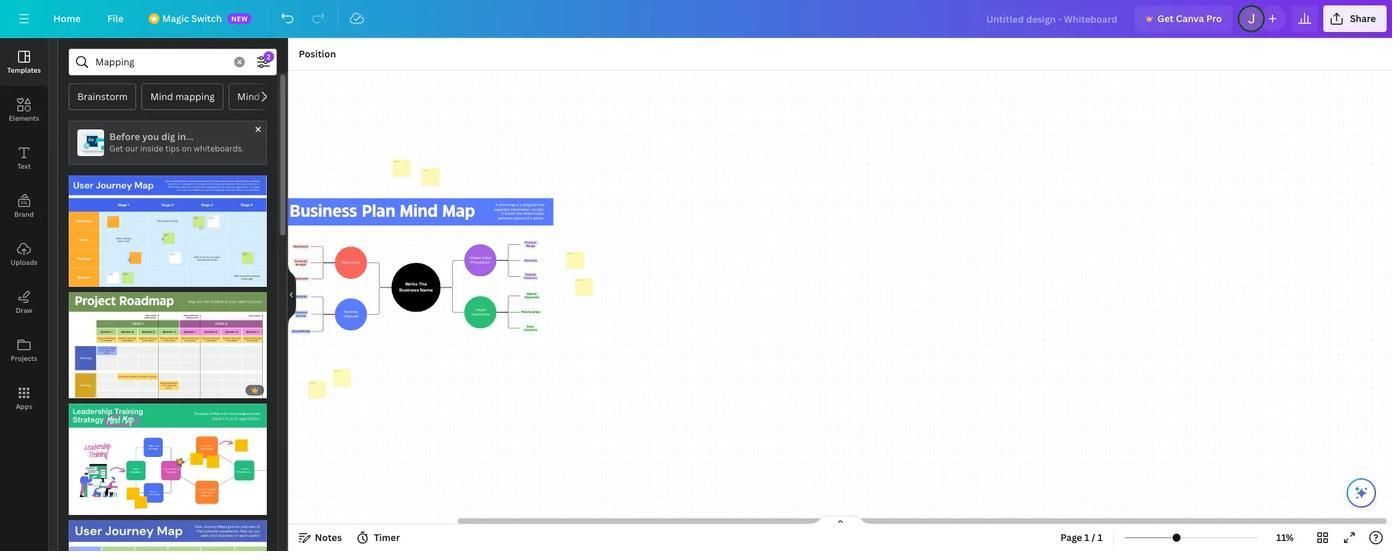 Task type: vqa. For each thing, say whether or not it's contained in the screenshot.
Days for 15
no



Task type: locate. For each thing, give the bounding box(es) containing it.
templates button
[[0, 38, 48, 86]]

that
[[538, 203, 544, 207]]

1 right /
[[1098, 531, 1103, 544]]

get
[[1158, 12, 1174, 25], [109, 143, 123, 154]]

it
[[501, 211, 503, 216]]

stores
[[296, 314, 305, 317]]

pro
[[1207, 12, 1223, 25]]

a
[[520, 203, 522, 207], [530, 216, 532, 220]]

switch
[[191, 12, 222, 25]]

get left canva at the right
[[1158, 12, 1174, 25]]

home link
[[43, 5, 91, 32]]

you
[[142, 130, 159, 143]]

customer journey map brainstorm whiteboard in blue grey spaced color blocks style group
[[69, 168, 267, 287]]

mind left mapping
[[150, 90, 173, 103]]

market segments
[[525, 293, 539, 299]]

features
[[524, 277, 537, 279]]

brand button
[[0, 182, 48, 230]]

the
[[516, 211, 522, 216]]

market
[[527, 293, 537, 295]]

1 vertical spatial a
[[530, 216, 532, 220]]

brainstorm
[[77, 90, 128, 103]]

is
[[516, 203, 519, 207]]

0 horizontal spatial a
[[520, 203, 522, 207]]

customer journey map brainstorm whiteboard in blue grey spaced color blocks style image
[[69, 176, 267, 287]]

range
[[526, 244, 535, 247]]

project roadmap planning whiteboard in green pink yellow spaced color blocks style image
[[69, 292, 267, 398]]

new
[[231, 14, 248, 23]]

dig
[[161, 130, 175, 143]]

between
[[498, 216, 513, 220]]

file
[[107, 12, 124, 25]]

1 vertical spatial get
[[109, 143, 123, 154]]

home
[[53, 12, 81, 25]]

our
[[125, 143, 138, 154]]

0 vertical spatial get
[[1158, 12, 1174, 25]]

physical
[[295, 311, 306, 314]]

brainstorm button
[[69, 83, 136, 110]]

1 1 from the left
[[1085, 531, 1090, 544]]

social
[[292, 330, 300, 333]]

manpower
[[293, 277, 308, 280]]

templates
[[7, 65, 41, 75]]

mind
[[499, 203, 507, 207]]

mind mapping
[[150, 90, 215, 103]]

1
[[1085, 531, 1090, 544], [1098, 531, 1103, 544]]

1 left /
[[1085, 531, 1090, 544]]

mind left maps
[[237, 90, 260, 103]]

main menu bar
[[0, 0, 1393, 38]]

on
[[182, 143, 192, 154]]

mind maps
[[237, 90, 287, 103]]

special
[[525, 273, 536, 276]]

mind for mind maps
[[237, 90, 260, 103]]

2 mind from the left
[[237, 90, 260, 103]]

1 horizontal spatial get
[[1158, 12, 1174, 25]]

mind
[[150, 90, 173, 103], [237, 90, 260, 103]]

in...
[[177, 130, 194, 143]]

a right of
[[530, 216, 532, 220]]

a
[[495, 203, 498, 207]]

Design title text field
[[976, 5, 1130, 32]]

11%
[[1277, 531, 1294, 544]]

draw button
[[0, 278, 48, 326]]

machinery
[[293, 245, 308, 248]]

website
[[295, 295, 307, 298]]

1 horizontal spatial 1
[[1098, 531, 1103, 544]]

1 horizontal spatial mind
[[237, 90, 260, 103]]

0 horizontal spatial get
[[109, 143, 123, 154]]

0 vertical spatial a
[[520, 203, 522, 207]]

notes button
[[294, 527, 347, 549]]

0 horizontal spatial mind
[[150, 90, 173, 103]]

1 mind from the left
[[150, 90, 173, 103]]

early adopters
[[524, 325, 537, 331]]

hide image
[[288, 263, 296, 327]]

a right is
[[520, 203, 522, 207]]

of
[[526, 216, 529, 220]]

product
[[525, 241, 536, 244]]

product range
[[525, 241, 536, 247]]

apps
[[16, 402, 32, 411]]

0 horizontal spatial 1
[[1085, 531, 1090, 544]]

whole.
[[533, 216, 544, 220]]

pieces
[[514, 216, 525, 220]]

get left our
[[109, 143, 123, 154]]



Task type: describe. For each thing, give the bounding box(es) containing it.
elements
[[9, 113, 39, 123]]

a mind map is a diagram that organizes information visually. it shows the relationships between pieces of a whole.
[[493, 203, 544, 220]]

social media
[[292, 330, 309, 333]]

financial budget
[[295, 259, 307, 266]]

apps button
[[0, 374, 48, 422]]

show pages image
[[809, 515, 873, 526]]

information
[[511, 207, 530, 211]]

notes
[[315, 531, 342, 544]]

leadership training strategy mind map brainstorm whiteboard in green blue pink playful professional style image
[[69, 404, 267, 515]]

maps
[[262, 90, 287, 103]]

uploads button
[[0, 230, 48, 278]]

projects button
[[0, 326, 48, 374]]

early
[[527, 325, 534, 328]]

leadership training strategy mind map brainstorm whiteboard in green blue pink playful professional style group
[[69, 396, 267, 515]]

media
[[301, 330, 309, 333]]

relationships
[[523, 211, 544, 216]]

get canva pro
[[1158, 12, 1223, 25]]

canva
[[1177, 12, 1205, 25]]

canva assistant image
[[1354, 485, 1370, 501]]

text
[[17, 162, 31, 171]]

brand
[[14, 210, 34, 219]]

mind mapping button
[[142, 83, 223, 110]]

customer journey map brainstorm whiteboard in blue pink green grey spaced color blocks style group
[[69, 513, 267, 551]]

financial
[[295, 259, 307, 262]]

special features
[[524, 273, 537, 279]]

mind maps button
[[229, 83, 296, 110]]

get inside before you dig in... get our inside tips on whiteboards.
[[109, 143, 123, 154]]

position
[[299, 47, 336, 60]]

uploads
[[11, 258, 37, 267]]

before you dig in... get our inside tips on whiteboards.
[[109, 130, 244, 154]]

timer
[[374, 531, 400, 544]]

page
[[1061, 531, 1083, 544]]

text button
[[0, 134, 48, 182]]

11% button
[[1264, 527, 1307, 549]]

tips
[[165, 143, 180, 154]]

side panel tab list
[[0, 38, 48, 422]]

project roadmap planning whiteboard in green pink yellow spaced color blocks style group
[[69, 284, 267, 398]]

customer journey map brainstorm whiteboard in blue pink green grey spaced color blocks style image
[[69, 521, 267, 551]]

segments
[[525, 296, 539, 299]]

mind for mind mapping
[[150, 90, 173, 103]]

get inside button
[[1158, 12, 1174, 25]]

page 1 / 1
[[1061, 531, 1103, 544]]

services
[[524, 259, 537, 262]]

budget
[[296, 263, 306, 266]]

timer button
[[353, 527, 405, 549]]

Search Whiteboard templates search field
[[95, 49, 226, 75]]

physical stores
[[295, 311, 306, 317]]

map
[[508, 203, 515, 207]]

relationships
[[521, 311, 540, 314]]

whiteboards.
[[194, 143, 244, 154]]

inside
[[140, 143, 163, 154]]

share
[[1351, 12, 1377, 25]]

before
[[109, 130, 140, 143]]

organizes
[[493, 207, 510, 211]]

diagram
[[523, 203, 537, 207]]

/
[[1092, 531, 1096, 544]]

draw
[[16, 306, 32, 315]]

1 horizontal spatial a
[[530, 216, 532, 220]]

adopters
[[524, 328, 537, 331]]

magic
[[162, 12, 189, 25]]

share button
[[1324, 5, 1388, 32]]

get canva pro button
[[1135, 5, 1233, 32]]

elements button
[[0, 86, 48, 134]]

2 1 from the left
[[1098, 531, 1103, 544]]

mapping
[[176, 90, 215, 103]]

magic switch
[[162, 12, 222, 25]]

file button
[[97, 5, 134, 32]]

shows
[[504, 211, 515, 216]]

position button
[[294, 43, 342, 65]]

visually.
[[531, 207, 544, 211]]

projects
[[11, 354, 37, 363]]



